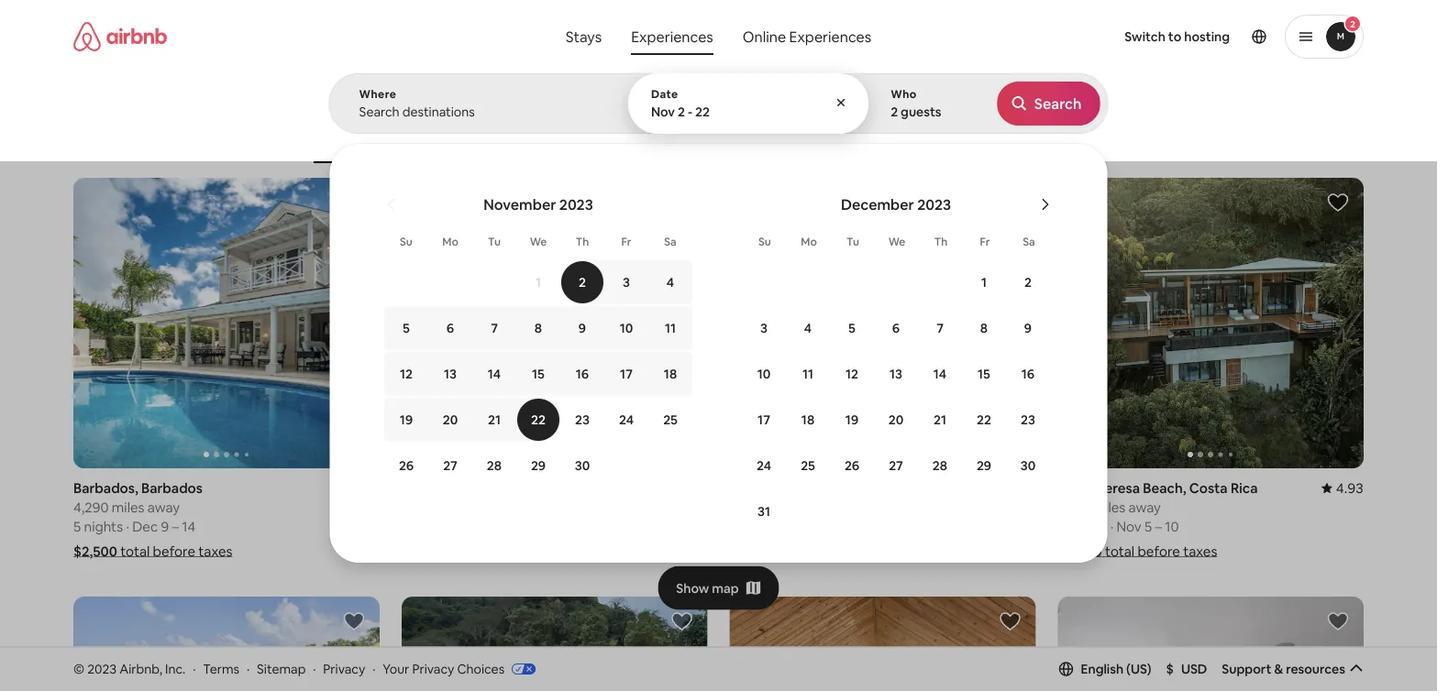 Task type: describe. For each thing, give the bounding box(es) containing it.
1 21 from the left
[[488, 412, 501, 428]]

nights inside barbados, barbados 4,290 miles away 5 nights · dec 9 – 14 $2,500 total before taxes
[[84, 518, 123, 536]]

1 19 from the left
[[400, 412, 413, 428]]

1 vertical spatial 24 button
[[742, 444, 786, 488]]

31
[[758, 504, 771, 520]]

support
[[1222, 661, 1272, 678]]

your privacy choices link
[[383, 661, 536, 679]]

1 vertical spatial 25 button
[[786, 444, 830, 488]]

to
[[1169, 28, 1182, 45]]

terms · sitemap · privacy ·
[[203, 661, 376, 678]]

29 for 1st 29 button from the right
[[977, 458, 992, 474]]

1 22 button from the left
[[516, 398, 560, 442]]

1 7 button from the left
[[472, 306, 516, 350]]

historical homes
[[1000, 136, 1087, 150]]

1 button for november 2023
[[516, 261, 560, 305]]

stays button
[[551, 18, 617, 55]]

1 20 button from the left
[[428, 398, 472, 442]]

2 9 button from the left
[[1006, 306, 1050, 350]]

22 for 1st the 22 button from right
[[977, 412, 992, 428]]

2 7 from the left
[[937, 320, 944, 337]]

sitemap
[[257, 661, 306, 678]]

total inside the santa teresa beach, costa rica 3,313 miles away 5 nights · nov 5 – 10 $3,000 total before taxes
[[1105, 543, 1135, 561]]

22 for first the 22 button from left
[[531, 412, 546, 428]]

14 inside barbados, barbados 4,290 miles away 5 nights · dec 9 – 14 $2,500 total before taxes
[[182, 518, 195, 536]]

17 for the bottom 17 button
[[758, 412, 770, 428]]

away inside 6,710 miles away 5 nights
[[800, 499, 833, 517]]

1 we from the left
[[530, 235, 547, 249]]

· left your
[[373, 661, 376, 678]]

1 23 from the left
[[575, 412, 590, 428]]

26 for 1st 26 button from left
[[399, 458, 414, 474]]

total inside barbados, barbados 4,290 miles away 5 nights · dec 9 – 14 $2,500 total before taxes
[[120, 543, 150, 561]]

costa
[[1190, 479, 1228, 497]]

miles inside barbados, barbados 4,290 miles away 5 nights · dec 9 – 14 $2,500 total before taxes
[[112, 499, 144, 517]]

$2,500
[[73, 543, 117, 561]]

16 for 1st 16 button from the right
[[1022, 366, 1035, 383]]

0 horizontal spatial 10 button
[[605, 306, 649, 350]]

santa
[[1058, 479, 1095, 497]]

0 horizontal spatial 4 button
[[649, 261, 693, 305]]

4.93
[[1336, 479, 1364, 497]]

mansions
[[553, 136, 601, 150]]

terms link
[[203, 661, 240, 678]]

1 fr from the left
[[621, 235, 632, 249]]

santa teresa beach, costa rica 3,313 miles away 5 nights · nov 5 – 10 $3,000 total before taxes
[[1058, 479, 1258, 561]]

support & resources button
[[1222, 661, 1364, 678]]

0 vertical spatial 25
[[663, 412, 678, 428]]

1 horizontal spatial 25
[[801, 458, 815, 474]]

online experiences link
[[728, 18, 886, 55]]

6,710 miles away 5 nights
[[730, 499, 833, 536]]

usd
[[1181, 661, 1208, 678]]

switch to hosting
[[1125, 28, 1230, 45]]

english (us)
[[1081, 661, 1152, 678]]

0 horizontal spatial 17 button
[[605, 352, 649, 396]]

1 horizontal spatial 14
[[488, 366, 501, 383]]

show map
[[676, 580, 739, 597]]

2023 for november
[[559, 195, 593, 214]]

0 vertical spatial 4
[[667, 274, 674, 291]]

1 tu from the left
[[488, 235, 501, 249]]

2 horizontal spatial 9
[[1025, 320, 1032, 337]]

4,290
[[73, 499, 109, 517]]

– inside the santa teresa beach, costa rica 3,313 miles away 5 nights · nov 5 – 10 $3,000 total before taxes
[[1155, 518, 1162, 536]]

· right terms
[[247, 661, 250, 678]]

15 for 2nd 15 button from left
[[978, 366, 991, 383]]

sitemap link
[[257, 661, 306, 678]]

1 horizontal spatial 9
[[579, 320, 586, 337]]

who 2 guests
[[891, 87, 942, 120]]

amazing
[[632, 136, 678, 150]]

1 for november 2023
[[536, 274, 541, 291]]

1 horizontal spatial 11 button
[[786, 352, 830, 396]]

switch
[[1125, 28, 1166, 45]]

0 horizontal spatial 24
[[619, 412, 634, 428]]

1 8 from the left
[[535, 320, 542, 337]]

1 vertical spatial 10 button
[[742, 352, 786, 396]]

privacy link
[[323, 661, 365, 678]]

10 for 10 button to the left
[[620, 320, 633, 337]]

trending
[[922, 136, 968, 150]]

views
[[680, 136, 709, 150]]

1 vertical spatial 17 button
[[742, 398, 786, 442]]

switch to hosting link
[[1114, 17, 1241, 56]]

your
[[383, 661, 409, 678]]

1 th from the left
[[576, 235, 589, 249]]

group containing amazing views
[[73, 92, 1087, 163]]

hosting
[[1184, 28, 1230, 45]]

december 2023
[[841, 195, 951, 214]]

inc.
[[165, 661, 186, 678]]

1 vertical spatial 18 button
[[786, 398, 830, 442]]

miles inside 6,710 miles away 5 nights
[[765, 499, 797, 517]]

10 inside the santa teresa beach, costa rica 3,313 miles away 5 nights · nov 5 – 10 $3,000 total before taxes
[[1165, 518, 1179, 536]]

off-
[[739, 136, 759, 150]]

2 13 button from the left
[[874, 352, 918, 396]]

barbados,
[[73, 479, 138, 497]]

rica
[[1231, 479, 1258, 497]]

taxes inside the santa teresa beach, costa rica 3,313 miles away 5 nights · nov 5 – 10 $3,000 total before taxes
[[1183, 543, 1218, 561]]

2 23 from the left
[[1021, 412, 1036, 428]]

-
[[688, 104, 693, 120]]

nights inside the santa teresa beach, costa rica 3,313 miles away 5 nights · nov 5 – 10 $3,000 total before taxes
[[1068, 518, 1108, 536]]

online
[[743, 27, 786, 46]]

1 9 button from the left
[[560, 306, 605, 350]]

nights inside 6,710 miles away 5 nights
[[740, 518, 779, 536]]

6 for 2nd 6 'button' from the right
[[447, 320, 454, 337]]

december
[[841, 195, 914, 214]]

22 inside date nov 2 - 22
[[695, 104, 710, 120]]

$
[[1166, 661, 1174, 678]]

english
[[1081, 661, 1124, 678]]

27 for first 27 button from right
[[889, 458, 903, 474]]

1 16 button from the left
[[560, 352, 605, 396]]

1 privacy from the left
[[323, 661, 365, 678]]

map
[[712, 580, 739, 597]]

teresa
[[1098, 479, 1140, 497]]

2 sa from the left
[[1023, 235, 1035, 249]]

1 12 from the left
[[400, 366, 413, 383]]

30 for 1st 30 button from right
[[1021, 458, 1036, 474]]

4.93 out of 5 average rating image
[[1322, 479, 1364, 497]]

miles inside the santa teresa beach, costa rica 3,313 miles away 5 nights · nov 5 – 10 $3,000 total before taxes
[[1093, 499, 1126, 517]]

11 for rightmost 11 button
[[803, 366, 814, 383]]

your privacy choices
[[383, 661, 505, 678]]

2 29 button from the left
[[962, 444, 1006, 488]]

2 horizontal spatial 14
[[934, 366, 947, 383]]

away inside the santa teresa beach, costa rica 3,313 miles away 5 nights · nov 5 – 10 $3,000 total before taxes
[[1129, 499, 1161, 517]]

stays
[[566, 27, 602, 46]]

&
[[1275, 661, 1283, 678]]

1 27 button from the left
[[428, 444, 472, 488]]

dec
[[132, 518, 158, 536]]

2 13 from the left
[[890, 366, 903, 383]]

amazing views
[[632, 136, 709, 150]]

2 fr from the left
[[980, 235, 990, 249]]

6,710
[[730, 499, 762, 517]]

1 horizontal spatial 3 button
[[742, 306, 786, 350]]

1 28 button from the left
[[472, 444, 516, 488]]

2 19 from the left
[[846, 412, 859, 428]]

· inside barbados, barbados 4,290 miles away 5 nights · dec 9 – 14 $2,500 total before taxes
[[126, 518, 129, 536]]

guests
[[901, 104, 942, 120]]

1 5 button from the left
[[384, 306, 428, 350]]

2 20 from the left
[[889, 412, 904, 428]]

2 button for december 2023
[[1006, 261, 1050, 305]]

© 2023 airbnb, inc. ·
[[73, 661, 196, 678]]

· left the privacy link
[[313, 661, 316, 678]]

who
[[891, 87, 917, 101]]

profile element
[[902, 0, 1364, 73]]

· inside the santa teresa beach, costa rica 3,313 miles away 5 nights · nov 5 – 10 $3,000 total before taxes
[[1111, 518, 1114, 536]]

grid
[[781, 136, 802, 150]]

Where field
[[359, 104, 599, 120]]

away inside barbados, barbados 4,290 miles away 5 nights · dec 9 – 14 $2,500 total before taxes
[[147, 499, 180, 517]]

display total before taxes switch
[[1315, 116, 1348, 139]]

2 6 button from the left
[[874, 306, 918, 350]]

airbnb,
[[119, 661, 162, 678]]

2 button for november 2023
[[560, 261, 605, 305]]

1 6 button from the left
[[428, 306, 472, 350]]

nov inside the santa teresa beach, costa rica 3,313 miles away 5 nights · nov 5 – 10 $3,000 total before taxes
[[1117, 518, 1142, 536]]

1 20 from the left
[[443, 412, 458, 428]]

homes for historical homes
[[1052, 136, 1087, 150]]

30 for second 30 button from the right
[[575, 458, 590, 474]]

1 vertical spatial 4 button
[[786, 306, 830, 350]]

cabins
[[478, 136, 514, 150]]

experiences button
[[617, 18, 728, 55]]

add to wishlist: st. james, barbados image
[[1327, 611, 1349, 633]]

3 for the left '3' button
[[623, 274, 630, 291]]

©
[[73, 661, 85, 678]]

online experiences
[[743, 27, 872, 46]]

1 14 button from the left
[[472, 352, 516, 396]]

tropical
[[314, 136, 355, 150]]

0 vertical spatial 18 button
[[649, 352, 693, 396]]

2 7 button from the left
[[918, 306, 962, 350]]

2 th from the left
[[934, 235, 948, 249]]



Task type: vqa. For each thing, say whether or not it's contained in the screenshot.


Task type: locate. For each thing, give the bounding box(es) containing it.
1 vertical spatial nov
[[1117, 518, 1142, 536]]

0 horizontal spatial 7
[[491, 320, 498, 337]]

2 2 button from the left
[[1006, 261, 1050, 305]]

2023
[[559, 195, 593, 214], [918, 195, 951, 214], [87, 661, 117, 678]]

1 15 from the left
[[532, 366, 545, 383]]

where
[[359, 87, 397, 101]]

experiences
[[631, 27, 713, 46], [789, 27, 872, 46]]

0 horizontal spatial tu
[[488, 235, 501, 249]]

(us)
[[1127, 661, 1152, 678]]

16 button
[[560, 352, 605, 396], [1006, 352, 1050, 396]]

miles down teresa
[[1093, 499, 1126, 517]]

1 horizontal spatial taxes
[[1183, 543, 1218, 561]]

29 button
[[516, 444, 560, 488], [962, 444, 1006, 488]]

1 29 button from the left
[[516, 444, 560, 488]]

15 for second 15 button from right
[[532, 366, 545, 383]]

the-
[[759, 136, 781, 150]]

None search field
[[329, 0, 1437, 563]]

1 experiences from the left
[[631, 27, 713, 46]]

0 horizontal spatial 23 button
[[560, 398, 605, 442]]

11
[[665, 320, 676, 337], [803, 366, 814, 383]]

1 before from the left
[[153, 543, 195, 561]]

th
[[576, 235, 589, 249], [934, 235, 948, 249]]

2 19 button from the left
[[830, 398, 874, 442]]

2 8 from the left
[[980, 320, 988, 337]]

4
[[667, 274, 674, 291], [804, 320, 812, 337]]

30 button
[[560, 444, 605, 488], [1006, 444, 1050, 488]]

13 button
[[428, 352, 472, 396], [874, 352, 918, 396]]

before down beach,
[[1138, 543, 1180, 561]]

1 29 from the left
[[531, 458, 546, 474]]

nov inside date nov 2 - 22
[[651, 104, 675, 120]]

3 miles from the left
[[1093, 499, 1126, 517]]

away down beach,
[[1129, 499, 1161, 517]]

19 button
[[384, 398, 428, 442], [830, 398, 874, 442]]

0 horizontal spatial 16
[[576, 366, 589, 383]]

0 horizontal spatial total
[[120, 543, 150, 561]]

1 horizontal spatial 2023
[[559, 195, 593, 214]]

0 horizontal spatial 5 button
[[384, 306, 428, 350]]

0 vertical spatial 3
[[623, 274, 630, 291]]

2 1 from the left
[[982, 274, 987, 291]]

1 vertical spatial 3 button
[[742, 306, 786, 350]]

th down november 2023
[[576, 235, 589, 249]]

2 inside who 2 guests
[[891, 104, 898, 120]]

0 horizontal spatial 28
[[487, 458, 502, 474]]

1 1 button from the left
[[516, 261, 560, 305]]

1 30 from the left
[[575, 458, 590, 474]]

21 button
[[472, 398, 516, 442], [918, 398, 962, 442]]

27 for 1st 27 button
[[443, 458, 458, 474]]

30
[[575, 458, 590, 474], [1021, 458, 1036, 474]]

6
[[447, 320, 454, 337], [892, 320, 900, 337]]

1 horizontal spatial 4
[[804, 320, 812, 337]]

0 horizontal spatial 19
[[400, 412, 413, 428]]

show
[[676, 580, 709, 597]]

1 26 from the left
[[399, 458, 414, 474]]

2 inside dropdown button
[[1350, 18, 1356, 30]]

tiny homes
[[831, 136, 890, 150]]

2 5 button from the left
[[830, 306, 874, 350]]

15
[[532, 366, 545, 383], [978, 366, 991, 383]]

1 horizontal spatial 17
[[758, 412, 770, 428]]

1 horizontal spatial 21 button
[[918, 398, 962, 442]]

before inside barbados, barbados 4,290 miles away 5 nights · dec 9 – 14 $2,500 total before taxes
[[153, 543, 195, 561]]

2 30 from the left
[[1021, 458, 1036, 474]]

1 horizontal spatial 12
[[846, 366, 859, 383]]

1 21 button from the left
[[472, 398, 516, 442]]

1 vertical spatial 18
[[802, 412, 815, 428]]

tu down november
[[488, 235, 501, 249]]

nights down 6,710
[[740, 518, 779, 536]]

$ usd
[[1166, 661, 1208, 678]]

1 horizontal spatial 27
[[889, 458, 903, 474]]

20
[[443, 412, 458, 428], [889, 412, 904, 428]]

1 horizontal spatial 2 button
[[1006, 261, 1050, 305]]

1 16 from the left
[[576, 366, 589, 383]]

1 2 button from the left
[[560, 261, 605, 305]]

historical
[[1000, 136, 1049, 150]]

1 23 button from the left
[[560, 398, 605, 442]]

0 horizontal spatial 9
[[161, 518, 169, 536]]

8 button
[[516, 306, 560, 350], [962, 306, 1006, 350]]

add to wishlist: la calera, colombia image
[[999, 611, 1021, 633]]

2 total from the left
[[1105, 543, 1135, 561]]

nov
[[651, 104, 675, 120], [1117, 518, 1142, 536]]

1 horizontal spatial away
[[800, 499, 833, 517]]

28 button
[[472, 444, 516, 488], [918, 444, 962, 488]]

2 miles from the left
[[765, 499, 797, 517]]

1 horizontal spatial privacy
[[412, 661, 454, 678]]

1 taxes from the left
[[198, 543, 233, 561]]

17 for the leftmost 17 button
[[620, 366, 633, 383]]

17
[[620, 366, 633, 383], [758, 412, 770, 428]]

1 su from the left
[[400, 235, 413, 249]]

total
[[120, 543, 150, 561], [1105, 543, 1135, 561]]

1 26 button from the left
[[384, 444, 428, 488]]

0 horizontal spatial 12 button
[[384, 352, 428, 396]]

2 su from the left
[[759, 235, 771, 249]]

1 horizontal spatial 28 button
[[918, 444, 962, 488]]

1 horizontal spatial tu
[[847, 235, 859, 249]]

add to wishlist: santa teresa beach, costa rica image
[[1327, 192, 1349, 214]]

2023 for december
[[918, 195, 951, 214]]

0 vertical spatial 10 button
[[605, 306, 649, 350]]

0 horizontal spatial 4
[[667, 274, 674, 291]]

su
[[400, 235, 413, 249], [759, 235, 771, 249]]

· right inc. on the left bottom of page
[[193, 661, 196, 678]]

2 tu from the left
[[847, 235, 859, 249]]

before down dec
[[153, 543, 195, 561]]

0 vertical spatial 24 button
[[605, 398, 649, 442]]

16 for second 16 button from the right
[[576, 366, 589, 383]]

experiences tab panel
[[329, 73, 1437, 563]]

tu down december
[[847, 235, 859, 249]]

2 26 from the left
[[845, 458, 860, 474]]

we down december 2023
[[889, 235, 906, 249]]

1 horizontal spatial 19
[[846, 412, 859, 428]]

homes right "tiny"
[[855, 136, 890, 150]]

2 mo from the left
[[801, 235, 817, 249]]

1 away from the left
[[147, 499, 180, 517]]

homes for tiny homes
[[855, 136, 890, 150]]

6 for 2nd 6 'button' from the left
[[892, 320, 900, 337]]

1 horizontal spatial 13 button
[[874, 352, 918, 396]]

date nov 2 - 22
[[651, 87, 710, 120]]

homes
[[1052, 136, 1087, 150], [855, 136, 890, 150]]

none search field containing stays
[[329, 0, 1437, 563]]

1 horizontal spatial miles
[[765, 499, 797, 517]]

0 horizontal spatial 29
[[531, 458, 546, 474]]

1 button for december 2023
[[962, 261, 1006, 305]]

2 12 button from the left
[[830, 352, 874, 396]]

15 button
[[516, 352, 560, 396], [962, 352, 1006, 396]]

8
[[535, 320, 542, 337], [980, 320, 988, 337]]

16
[[576, 366, 589, 383], [1022, 366, 1035, 383]]

0 horizontal spatial 6
[[447, 320, 454, 337]]

taxes down barbados
[[198, 543, 233, 561]]

2 29 from the left
[[977, 458, 992, 474]]

experiences up date
[[631, 27, 713, 46]]

1 8 button from the left
[[516, 306, 560, 350]]

taxes inside barbados, barbados 4,290 miles away 5 nights · dec 9 – 14 $2,500 total before taxes
[[198, 543, 233, 561]]

date
[[651, 87, 678, 101]]

group
[[73, 92, 1087, 163], [73, 178, 380, 469], [402, 178, 708, 469], [730, 178, 1036, 469], [1058, 178, 1364, 469], [73, 597, 380, 692], [402, 597, 708, 692], [730, 597, 1036, 692], [1058, 597, 1364, 692]]

9
[[579, 320, 586, 337], [1025, 320, 1032, 337], [161, 518, 169, 536]]

nights down 3,313
[[1068, 518, 1108, 536]]

1 – from the left
[[172, 518, 179, 536]]

2 button
[[560, 261, 605, 305], [1006, 261, 1050, 305]]

experiences right online
[[789, 27, 872, 46]]

mo
[[442, 235, 458, 249], [801, 235, 817, 249]]

beach,
[[1143, 479, 1187, 497]]

26 button
[[384, 444, 428, 488], [830, 444, 874, 488]]

2 1 button from the left
[[962, 261, 1006, 305]]

– right dec
[[172, 518, 179, 536]]

away down barbados
[[147, 499, 180, 517]]

2 horizontal spatial nights
[[1068, 518, 1108, 536]]

2 taxes from the left
[[1183, 543, 1218, 561]]

2 away from the left
[[800, 499, 833, 517]]

1 mo from the left
[[442, 235, 458, 249]]

3 nights from the left
[[1068, 518, 1108, 536]]

1 horizontal spatial before
[[1138, 543, 1180, 561]]

1 horizontal spatial 6 button
[[874, 306, 918, 350]]

1 vertical spatial 17
[[758, 412, 770, 428]]

2 horizontal spatial away
[[1129, 499, 1161, 517]]

1 for december 2023
[[982, 274, 987, 291]]

1 horizontal spatial 22
[[695, 104, 710, 120]]

0 horizontal spatial 26 button
[[384, 444, 428, 488]]

2 8 button from the left
[[962, 306, 1006, 350]]

0 horizontal spatial –
[[172, 518, 179, 536]]

18 for the bottom 18 button
[[802, 412, 815, 428]]

12 button
[[384, 352, 428, 396], [830, 352, 874, 396]]

2 16 button from the left
[[1006, 352, 1050, 396]]

1 horizontal spatial 4 button
[[786, 306, 830, 350]]

tu
[[488, 235, 501, 249], [847, 235, 859, 249]]

– inside barbados, barbados 4,290 miles away 5 nights · dec 9 – 14 $2,500 total before taxes
[[172, 518, 179, 536]]

18 button
[[649, 352, 693, 396], [786, 398, 830, 442]]

12
[[400, 366, 413, 383], [846, 366, 859, 383]]

2 28 from the left
[[933, 458, 948, 474]]

tiny
[[831, 136, 853, 150]]

miles
[[112, 499, 144, 517], [765, 499, 797, 517], [1093, 499, 1126, 517]]

privacy down the add to wishlist: el limón, dominican republic "image" at the left
[[323, 661, 365, 678]]

1 horizontal spatial mo
[[801, 235, 817, 249]]

2 28 button from the left
[[918, 444, 962, 488]]

0 horizontal spatial 6 button
[[428, 306, 472, 350]]

1 30 button from the left
[[560, 444, 605, 488]]

calendar application
[[351, 175, 1437, 539]]

1 6 from the left
[[447, 320, 454, 337]]

1 horizontal spatial 3
[[760, 320, 768, 337]]

1 horizontal spatial 23
[[1021, 412, 1036, 428]]

5 inside 6,710 miles away 5 nights
[[730, 518, 737, 536]]

0 horizontal spatial 26
[[399, 458, 414, 474]]

2 we from the left
[[889, 235, 906, 249]]

th down december 2023
[[934, 235, 948, 249]]

1 horizontal spatial experiences
[[789, 27, 872, 46]]

1 horizontal spatial th
[[934, 235, 948, 249]]

total down dec
[[120, 543, 150, 561]]

1 horizontal spatial 18 button
[[786, 398, 830, 442]]

1 horizontal spatial 29 button
[[962, 444, 1006, 488]]

2 27 button from the left
[[874, 444, 918, 488]]

0 horizontal spatial 2023
[[87, 661, 117, 678]]

0 horizontal spatial 13 button
[[428, 352, 472, 396]]

1 horizontal spatial 16
[[1022, 366, 1035, 383]]

before inside the santa teresa beach, costa rica 3,313 miles away 5 nights · nov 5 – 10 $3,000 total before taxes
[[1138, 543, 1180, 561]]

nights down 4,290
[[84, 518, 123, 536]]

1 19 button from the left
[[384, 398, 428, 442]]

1 15 button from the left
[[516, 352, 560, 396]]

1 horizontal spatial 23 button
[[1006, 398, 1050, 442]]

6 button
[[428, 306, 472, 350], [874, 306, 918, 350]]

taxes down costa
[[1183, 543, 1218, 561]]

2 23 button from the left
[[1006, 398, 1050, 442]]

0 horizontal spatial su
[[400, 235, 413, 249]]

5 inside barbados, barbados 4,290 miles away 5 nights · dec 9 – 14 $2,500 total before taxes
[[73, 518, 81, 536]]

privacy right your
[[412, 661, 454, 678]]

20 button
[[428, 398, 472, 442], [874, 398, 918, 442]]

november 2023
[[484, 195, 593, 214]]

0 vertical spatial 11 button
[[649, 306, 693, 350]]

1 vertical spatial 11
[[803, 366, 814, 383]]

choices
[[457, 661, 505, 678]]

fr
[[621, 235, 632, 249], [980, 235, 990, 249]]

barbados, barbados 4,290 miles away 5 nights · dec 9 – 14 $2,500 total before taxes
[[73, 479, 233, 561]]

1 vertical spatial 3
[[760, 320, 768, 337]]

1 horizontal spatial fr
[[980, 235, 990, 249]]

1 13 button from the left
[[428, 352, 472, 396]]

10
[[620, 320, 633, 337], [757, 366, 771, 383], [1165, 518, 1179, 536]]

2 6 from the left
[[892, 320, 900, 337]]

2 inside date nov 2 - 22
[[678, 104, 685, 120]]

2 15 from the left
[[978, 366, 991, 383]]

0 horizontal spatial nights
[[84, 518, 123, 536]]

3 for the rightmost '3' button
[[760, 320, 768, 337]]

14 button
[[472, 352, 516, 396], [918, 352, 962, 396]]

0 horizontal spatial 29 button
[[516, 444, 560, 488]]

· left dec
[[126, 518, 129, 536]]

1 27 from the left
[[443, 458, 458, 474]]

0 horizontal spatial 16 button
[[560, 352, 605, 396]]

1 nights from the left
[[84, 518, 123, 536]]

november
[[484, 195, 556, 214]]

0 horizontal spatial 12
[[400, 366, 413, 383]]

0 horizontal spatial 27 button
[[428, 444, 472, 488]]

24 button
[[605, 398, 649, 442], [742, 444, 786, 488]]

nov down date
[[651, 104, 675, 120]]

2 30 button from the left
[[1006, 444, 1050, 488]]

$3,000
[[1058, 543, 1102, 561]]

1 12 button from the left
[[384, 352, 428, 396]]

31 button
[[742, 490, 786, 534]]

2023 right november
[[559, 195, 593, 214]]

1 horizontal spatial 19 button
[[830, 398, 874, 442]]

show map button
[[658, 567, 779, 611]]

0 horizontal spatial 3
[[623, 274, 630, 291]]

1 horizontal spatial –
[[1155, 518, 1162, 536]]

2 vertical spatial 10
[[1165, 518, 1179, 536]]

2023 right december
[[918, 195, 951, 214]]

1 horizontal spatial 7 button
[[918, 306, 962, 350]]

2 horizontal spatial 22
[[977, 412, 992, 428]]

0 horizontal spatial 24 button
[[605, 398, 649, 442]]

1 13 from the left
[[444, 366, 457, 383]]

total right $3,000
[[1105, 543, 1135, 561]]

2 – from the left
[[1155, 518, 1162, 536]]

· down teresa
[[1111, 518, 1114, 536]]

rooms
[[397, 136, 433, 150]]

26 for second 26 button from left
[[845, 458, 860, 474]]

3,313
[[1058, 499, 1090, 517]]

19
[[400, 412, 413, 428], [846, 412, 859, 428]]

1 horizontal spatial 27 button
[[874, 444, 918, 488]]

0 vertical spatial 10
[[620, 320, 633, 337]]

11 for top 11 button
[[665, 320, 676, 337]]

support & resources
[[1222, 661, 1346, 678]]

we down november 2023
[[530, 235, 547, 249]]

homes right historical
[[1052, 136, 1087, 150]]

1 horizontal spatial homes
[[1052, 136, 1087, 150]]

2 16 from the left
[[1022, 366, 1035, 383]]

10 button
[[605, 306, 649, 350], [742, 352, 786, 396]]

9 inside barbados, barbados 4,290 miles away 5 nights · dec 9 – 14 $2,500 total before taxes
[[161, 518, 169, 536]]

2 21 button from the left
[[918, 398, 962, 442]]

1 horizontal spatial 8
[[980, 320, 988, 337]]

2 12 from the left
[[846, 366, 859, 383]]

2 before from the left
[[1138, 543, 1180, 561]]

2 privacy from the left
[[412, 661, 454, 678]]

2 20 button from the left
[[874, 398, 918, 442]]

1 horizontal spatial 14 button
[[918, 352, 962, 396]]

10 for bottom 10 button
[[757, 366, 771, 383]]

3 button
[[605, 261, 649, 305], [742, 306, 786, 350]]

2 horizontal spatial 10
[[1165, 518, 1179, 536]]

27 button
[[428, 444, 472, 488], [874, 444, 918, 488]]

1 horizontal spatial nights
[[740, 518, 779, 536]]

what can we help you find? tab list
[[551, 18, 728, 55]]

1 28 from the left
[[487, 458, 502, 474]]

add to wishlist: el limón, dominican republic image
[[343, 611, 365, 633]]

off-the-grid
[[739, 136, 802, 150]]

add to wishlist: uvita, osa , costa rica image
[[671, 611, 693, 633]]

2023 right © at the bottom of the page
[[87, 661, 117, 678]]

resources
[[1286, 661, 1346, 678]]

2 27 from the left
[[889, 458, 903, 474]]

terms
[[203, 661, 240, 678]]

1 sa from the left
[[664, 235, 677, 249]]

11 button
[[649, 306, 693, 350], [786, 352, 830, 396]]

2023 for ©
[[87, 661, 117, 678]]

0 horizontal spatial 25 button
[[649, 398, 693, 442]]

2 button
[[1285, 15, 1364, 59]]

2 14 button from the left
[[918, 352, 962, 396]]

18 for the top 18 button
[[664, 366, 677, 383]]

english (us) button
[[1059, 661, 1152, 678]]

1 horizontal spatial 5 button
[[830, 306, 874, 350]]

23
[[575, 412, 590, 428], [1021, 412, 1036, 428]]

0 vertical spatial 25 button
[[649, 398, 693, 442]]

1 horizontal spatial 24
[[757, 458, 772, 474]]

1 horizontal spatial 12 button
[[830, 352, 874, 396]]

2 21 from the left
[[934, 412, 947, 428]]

0 horizontal spatial homes
[[855, 136, 890, 150]]

1 vertical spatial 25
[[801, 458, 815, 474]]

2 experiences from the left
[[789, 27, 872, 46]]

experiences inside button
[[631, 27, 713, 46]]

barbados
[[141, 479, 203, 497]]

– down beach,
[[1155, 518, 1162, 536]]

2 26 button from the left
[[830, 444, 874, 488]]

nov down teresa
[[1117, 518, 1142, 536]]

29 for second 29 button from right
[[531, 458, 546, 474]]

0 horizontal spatial 10
[[620, 320, 633, 337]]

away right 31 button
[[800, 499, 833, 517]]

·
[[126, 518, 129, 536], [1111, 518, 1114, 536], [193, 661, 196, 678], [247, 661, 250, 678], [313, 661, 316, 678], [373, 661, 376, 678]]

1 vertical spatial 24
[[757, 458, 772, 474]]

3 away from the left
[[1129, 499, 1161, 517]]

0 horizontal spatial 3 button
[[605, 261, 649, 305]]

0 horizontal spatial experiences
[[631, 27, 713, 46]]

1 7 from the left
[[491, 320, 498, 337]]

2 22 button from the left
[[962, 398, 1006, 442]]

2 15 button from the left
[[962, 352, 1006, 396]]

miles right 6,710
[[765, 499, 797, 517]]

miles up dec
[[112, 499, 144, 517]]



